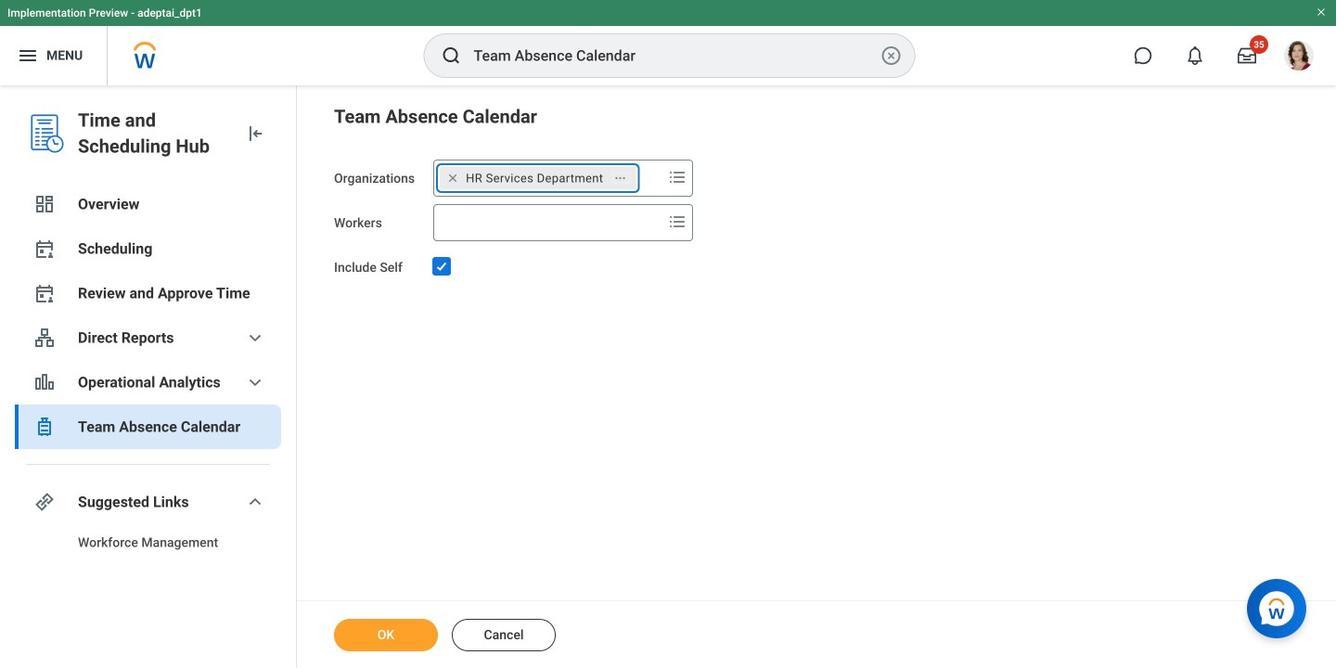 Task type: locate. For each thing, give the bounding box(es) containing it.
view team image
[[33, 327, 56, 349]]

x small image
[[444, 169, 462, 187]]

profile logan mcneil image
[[1284, 41, 1314, 74]]

1 prompts image from the top
[[666, 166, 689, 188]]

justify image
[[17, 45, 39, 67]]

time and scheduling hub element
[[78, 108, 229, 160]]

calendar user solid image
[[33, 282, 56, 304]]

2 prompts image from the top
[[666, 211, 689, 233]]

inbox large image
[[1238, 46, 1256, 65]]

chevron down small image
[[244, 491, 266, 513]]

prompts image
[[666, 166, 689, 188], [666, 211, 689, 233]]

1 vertical spatial prompts image
[[666, 211, 689, 233]]

0 vertical spatial prompts image
[[666, 166, 689, 188]]

banner
[[0, 0, 1336, 85]]

task timeoff image
[[33, 416, 56, 438]]



Task type: describe. For each thing, give the bounding box(es) containing it.
Search Workday  search field
[[474, 35, 876, 76]]

related actions image
[[614, 171, 627, 184]]

hr services department element
[[466, 170, 603, 187]]

chart image
[[33, 371, 56, 393]]

calendar user solid image
[[33, 238, 56, 260]]

search image
[[440, 45, 463, 67]]

notifications large image
[[1186, 46, 1204, 65]]

link image
[[33, 491, 56, 513]]

x circle image
[[880, 45, 902, 67]]

hr services department, press delete to clear value. option
[[440, 167, 636, 189]]

dashboard image
[[33, 193, 56, 215]]

transformation import image
[[244, 122, 266, 145]]

navigation pane region
[[0, 85, 297, 668]]

close environment banner image
[[1316, 6, 1327, 18]]

Search field
[[434, 206, 663, 239]]

check small image
[[431, 255, 453, 277]]



Task type: vqa. For each thing, say whether or not it's contained in the screenshot.
1
no



